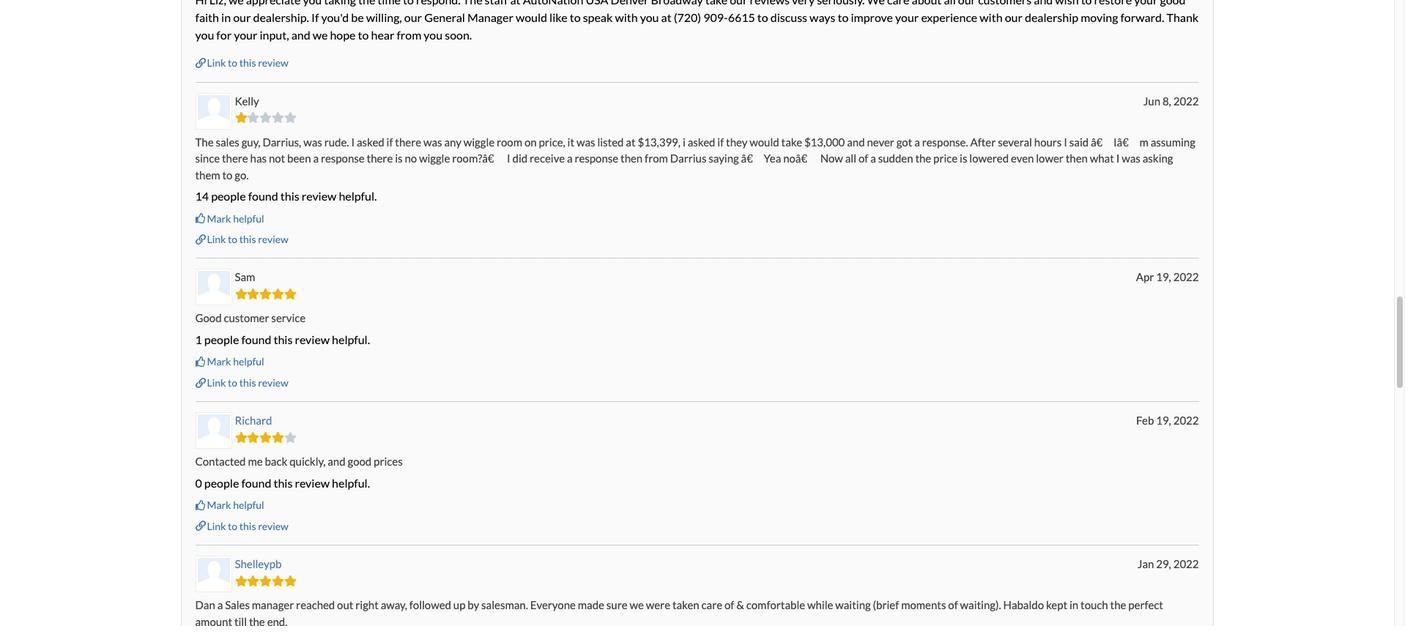 Task type: locate. For each thing, give the bounding box(es) containing it.
0 horizontal spatial all
[[846, 152, 857, 165]]

0 horizontal spatial wiggle
[[419, 152, 450, 165]]

1 horizontal spatial if
[[718, 135, 724, 149]]

mark down good
[[207, 356, 231, 368]]

the left price
[[916, 152, 932, 165]]

3 link to this review button from the top
[[195, 376, 289, 390]]

2 response from the left
[[575, 152, 619, 165]]

on
[[525, 135, 537, 149]]

0 horizontal spatial the
[[195, 135, 214, 149]]

sam
[[235, 271, 255, 284]]

19, right feb on the right of page
[[1157, 414, 1172, 427]]

from
[[397, 28, 422, 42], [645, 152, 668, 165]]

experience
[[922, 10, 978, 24]]

0 vertical spatial link image
[[195, 234, 206, 245]]

0 vertical spatial would
[[516, 10, 547, 24]]

people for 14
[[211, 189, 246, 203]]

3 mark helpful button from the top
[[195, 499, 264, 513]]

of
[[859, 152, 869, 165], [725, 599, 735, 612], [949, 599, 958, 612]]

review
[[258, 56, 289, 69], [302, 189, 337, 203], [258, 233, 289, 245], [295, 333, 330, 347], [258, 377, 289, 389], [295, 476, 330, 490], [258, 520, 289, 533]]

about
[[912, 0, 942, 6]]

link to this review for 0
[[207, 520, 289, 533]]

0 vertical spatial from
[[397, 28, 422, 42]]

0 horizontal spatial would
[[516, 10, 547, 24]]

all inside hi liz, we appreciate you taking the time to respond. the staff at autonation usa denver broadway take our reviews very seriously. we care about all our customers and wish to restore your good faith in our dealership. if you'd be willing, our general manager would like to speak with you at (720) 909-6615 to discuss ways to improve your experience with our dealership moving forward. thank you for your input, and we hope to hear from you soon.
[[944, 0, 956, 6]]

1 2022 from the top
[[1174, 94, 1199, 107]]

link up richard icon
[[207, 377, 226, 389]]

link image down thumbs up icon
[[195, 234, 206, 245]]

1 horizontal spatial care
[[888, 0, 910, 6]]

4 link from the top
[[207, 520, 226, 533]]

of down never
[[859, 152, 869, 165]]

i right what
[[1117, 152, 1120, 165]]

mark helpful button for 1
[[195, 355, 264, 370]]

1 horizontal spatial all
[[944, 0, 956, 6]]

1 link image from the top
[[195, 234, 206, 245]]

0 vertical spatial take
[[706, 0, 728, 6]]

1 vertical spatial would
[[750, 135, 780, 149]]

2 is from the left
[[960, 152, 968, 165]]

we right liz,
[[229, 0, 244, 6]]

up
[[454, 599, 466, 612]]

1 people found this review helpful.
[[195, 333, 370, 347]]

1 is from the left
[[395, 152, 403, 165]]

1 asked from the left
[[357, 135, 385, 149]]

14
[[195, 189, 209, 203]]

lower
[[1036, 152, 1064, 165]]

0 horizontal spatial from
[[397, 28, 422, 42]]

thumbs up image
[[195, 213, 206, 224]]

wiggle right no
[[419, 152, 450, 165]]

0 vertical spatial link image
[[195, 58, 206, 68]]

2 mark helpful button from the top
[[195, 355, 264, 370]]

3 link to this review from the top
[[207, 377, 289, 389]]

0 vertical spatial found
[[248, 189, 278, 203]]

your up forward.
[[1135, 0, 1158, 6]]

1 link to this review from the top
[[207, 56, 289, 69]]

found for 14
[[248, 189, 278, 203]]

was up been
[[304, 135, 322, 149]]

1 horizontal spatial from
[[645, 152, 668, 165]]

1 mark helpful from the top
[[207, 212, 264, 225]]

1 vertical spatial the
[[195, 135, 214, 149]]

2 link image from the top
[[195, 378, 206, 388]]

mark helpful right thumbs up icon
[[207, 212, 264, 225]]

1 horizontal spatial take
[[782, 135, 803, 149]]

found for 1
[[241, 333, 271, 347]]

1 vertical spatial wiggle
[[419, 152, 450, 165]]

rude.
[[324, 135, 349, 149]]

thumbs up image down the 0
[[195, 501, 206, 511]]

0 horizontal spatial response
[[321, 152, 365, 165]]

review down quickly,
[[295, 476, 330, 490]]

would up the âyea
[[750, 135, 780, 149]]

found down good customer service
[[241, 333, 271, 347]]

take up noâ
[[782, 135, 803, 149]]

0 horizontal spatial is
[[395, 152, 403, 165]]

0 vertical spatial mark
[[207, 212, 231, 225]]

1 horizontal spatial the
[[463, 0, 483, 6]]

star image
[[235, 112, 247, 123], [247, 112, 260, 123], [260, 112, 272, 123], [272, 112, 284, 123], [260, 289, 272, 300], [284, 289, 297, 300], [235, 432, 247, 443], [260, 432, 272, 443], [284, 432, 297, 443], [235, 576, 247, 587], [272, 576, 284, 587], [284, 576, 297, 587]]

all inside 'the sales guy, darrius, was rude. i asked if there   was any wiggle room on price, it was listed at   $13,399, i asked if they would take $13,000 and   never got a response. after several hours i said   âiâm assuming since there has not been a   response there is no wiggle room?â i did receive a   response then from darrius saying âyea noâ now   all of a sudden the price is lowered even lower   then what i was asking them to go.'
[[846, 152, 857, 165]]

like
[[550, 10, 568, 24]]

you
[[303, 0, 322, 6], [640, 10, 659, 24], [195, 28, 214, 42], [424, 28, 443, 42]]

we down the if
[[313, 28, 328, 42]]

2 vertical spatial mark helpful button
[[195, 499, 264, 513]]

link for 1
[[207, 377, 226, 389]]

if
[[387, 135, 393, 149], [718, 135, 724, 149]]

we inside dan a sales manager reached out right away, followed up by salesman. everyone made sure we were taken care of & comfortable while waiting (brief moments of waiting). habaldo kept in touch the perfect amount till the end.
[[630, 599, 644, 612]]

kelly image
[[198, 95, 230, 127]]

jun
[[1144, 94, 1161, 107]]

staff
[[485, 0, 508, 6]]

people for 1
[[204, 333, 239, 347]]

1 vertical spatial helpful.
[[332, 333, 370, 347]]

1 horizontal spatial we
[[313, 28, 328, 42]]

care right we
[[888, 0, 910, 6]]

take
[[706, 0, 728, 6], [782, 135, 803, 149]]

thumbs up image down 1
[[195, 357, 206, 367]]

0 horizontal spatial then
[[621, 152, 643, 165]]

link to this review down for
[[207, 56, 289, 69]]

is right price
[[960, 152, 968, 165]]

link image
[[195, 234, 206, 245], [195, 378, 206, 388]]

mark
[[207, 212, 231, 225], [207, 356, 231, 368], [207, 499, 231, 512]]

1 vertical spatial in
[[1070, 599, 1079, 612]]

link image
[[195, 58, 206, 68], [195, 521, 206, 532]]

2022 right apr
[[1174, 271, 1199, 284]]

1 vertical spatial at
[[661, 10, 672, 24]]

while
[[808, 599, 834, 612]]

0 horizontal spatial there
[[222, 152, 248, 165]]

wiggle
[[464, 135, 495, 149], [419, 152, 450, 165]]

liz,
[[209, 0, 226, 6]]

to right like
[[570, 10, 581, 24]]

1 vertical spatial helpful
[[233, 356, 264, 368]]

our down "respond."
[[404, 10, 422, 24]]

0 vertical spatial the
[[463, 0, 483, 6]]

service
[[271, 312, 306, 325]]

0 vertical spatial good
[[1161, 0, 1186, 6]]

0 horizontal spatial care
[[702, 599, 723, 612]]

helpful. for 14 people found this review helpful.
[[339, 189, 377, 203]]

3 mark from the top
[[207, 499, 231, 512]]

0 vertical spatial people
[[211, 189, 246, 203]]

4 link to this review from the top
[[207, 520, 289, 533]]

link to this review up shelleypb link
[[207, 520, 289, 533]]

1 vertical spatial link image
[[195, 521, 206, 532]]

2 vertical spatial we
[[630, 599, 644, 612]]

was left any
[[424, 135, 442, 149]]

mark helpful for 0
[[207, 499, 264, 512]]

link to this review button for 14
[[195, 232, 289, 247]]

the up since
[[195, 135, 214, 149]]

2 with from the left
[[980, 10, 1003, 24]]

then down said
[[1066, 152, 1088, 165]]

1 horizontal spatial there
[[367, 152, 393, 165]]

found down the me
[[241, 476, 271, 490]]

care
[[888, 0, 910, 6], [702, 599, 723, 612]]

got
[[897, 135, 913, 149]]

0 horizontal spatial take
[[706, 0, 728, 6]]

good inside hi liz, we appreciate you taking the time to respond. the staff at autonation usa denver broadway take our reviews very seriously. we care about all our customers and wish to restore your good faith in our dealership. if you'd be willing, our general manager would like to speak with you at (720) 909-6615 to discuss ways to improve your experience with our dealership moving forward. thank you for your input, and we hope to hear from you soon.
[[1161, 0, 1186, 6]]

me
[[248, 455, 263, 469]]

2 thumbs up image from the top
[[195, 501, 206, 511]]

1 horizontal spatial response
[[575, 152, 619, 165]]

1 vertical spatial link image
[[195, 378, 206, 388]]

3 link from the top
[[207, 377, 226, 389]]

found down go.
[[248, 189, 278, 203]]

kelly
[[235, 94, 259, 107]]

good up "thank"
[[1161, 0, 1186, 6]]

0 vertical spatial in
[[221, 10, 231, 24]]

hear
[[371, 28, 395, 42]]

2 vertical spatial people
[[204, 476, 239, 490]]

2 then from the left
[[1066, 152, 1088, 165]]

denver
[[611, 0, 649, 6]]

richard link
[[235, 414, 272, 427]]

all
[[944, 0, 956, 6], [846, 152, 857, 165]]

1 vertical spatial mark helpful
[[207, 356, 264, 368]]

mark helpful button
[[195, 211, 264, 226], [195, 355, 264, 370], [195, 499, 264, 513]]

0 horizontal spatial if
[[387, 135, 393, 149]]

4 link to this review button from the top
[[195, 519, 289, 534]]

2 2022 from the top
[[1174, 271, 1199, 284]]

contacted
[[195, 455, 246, 469]]

taking
[[324, 0, 356, 6]]

made
[[578, 599, 605, 612]]

0 vertical spatial at
[[510, 0, 521, 6]]

1 19, from the top
[[1157, 271, 1172, 284]]

1 link to this review button from the top
[[195, 56, 289, 70]]

comfortable
[[747, 599, 806, 612]]

1 vertical spatial all
[[846, 152, 857, 165]]

there left no
[[367, 152, 393, 165]]

customers
[[979, 0, 1032, 6]]

quickly,
[[290, 455, 326, 469]]

helpful down "14 people found this review helpful." at top
[[233, 212, 264, 225]]

at right staff
[[510, 0, 521, 6]]

since
[[195, 152, 220, 165]]

1 horizontal spatial at
[[626, 135, 636, 149]]

3 helpful from the top
[[233, 499, 264, 512]]

2 mark helpful from the top
[[207, 356, 264, 368]]

people down go.
[[211, 189, 246, 203]]

helpful. for 0 people found this review helpful.
[[332, 476, 370, 490]]

your down about
[[896, 10, 919, 24]]

then down listed
[[621, 152, 643, 165]]

perfect
[[1129, 599, 1164, 612]]

1 thumbs up image from the top
[[195, 357, 206, 367]]

1 vertical spatial found
[[241, 333, 271, 347]]

2022 for 14 people found this review helpful.
[[1174, 94, 1199, 107]]

1 horizontal spatial is
[[960, 152, 968, 165]]

would down autonation
[[516, 10, 547, 24]]

room?â
[[452, 152, 505, 165]]

our down appreciate
[[233, 10, 251, 24]]

1 vertical spatial take
[[782, 135, 803, 149]]

helpful down '1 people found this review helpful.'
[[233, 356, 264, 368]]

wiggle up room?â
[[464, 135, 495, 149]]

link down 14
[[207, 233, 226, 245]]

restore
[[1095, 0, 1132, 6]]

link image for 14
[[195, 234, 206, 245]]

shelleypb image
[[198, 559, 230, 591]]

has
[[250, 152, 267, 165]]

hi liz, we appreciate you taking the time to respond. the staff at autonation usa denver broadway take our reviews very seriously. we care about all our customers and wish to restore your good faith in our dealership. if you'd be willing, our general manager would like to speak with you at (720) 909-6615 to discuss ways to improve your experience with our dealership moving forward. thank you for your input, and we hope to hear from you soon.
[[195, 0, 1199, 42]]

the sales guy, darrius, was rude. i asked if there   was any wiggle room on price, it was listed at   $13,399, i asked if they would take $13,000 and   never got a response. after several hours i said   âiâm assuming since there has not been a   response there is no wiggle room?â i did receive a   response then from darrius saying âyea noâ now   all of a sudden the price is lowered even lower   then what i was asking them to go.
[[195, 135, 1196, 181]]

the right touch
[[1111, 599, 1127, 612]]

2 mark from the top
[[207, 356, 231, 368]]

the up manager
[[463, 0, 483, 6]]

response down listed
[[575, 152, 619, 165]]

care inside hi liz, we appreciate you taking the time to respond. the staff at autonation usa denver broadway take our reviews very seriously. we care about all our customers and wish to restore your good faith in our dealership. if you'd be willing, our general manager would like to speak with you at (720) 909-6615 to discuss ways to improve your experience with our dealership moving forward. thank you for your input, and we hope to hear from you soon.
[[888, 0, 910, 6]]

0 vertical spatial thumbs up image
[[195, 357, 206, 367]]

respond.
[[416, 0, 461, 6]]

found
[[248, 189, 278, 203], [241, 333, 271, 347], [241, 476, 271, 490]]

1 horizontal spatial then
[[1066, 152, 1088, 165]]

1 vertical spatial mark
[[207, 356, 231, 368]]

to down seriously.
[[838, 10, 849, 24]]

0 vertical spatial your
[[1135, 0, 1158, 6]]

everyone
[[530, 599, 576, 612]]

2 vertical spatial mark helpful
[[207, 499, 264, 512]]

this
[[240, 56, 256, 69], [281, 189, 300, 203], [240, 233, 256, 245], [274, 333, 293, 347], [240, 377, 256, 389], [274, 476, 293, 490], [240, 520, 256, 533]]

link up shelleypb icon
[[207, 520, 226, 533]]

2 vertical spatial mark
[[207, 499, 231, 512]]

2 vertical spatial found
[[241, 476, 271, 490]]

1 horizontal spatial your
[[896, 10, 919, 24]]

2 19, from the top
[[1157, 414, 1172, 427]]

0 horizontal spatial with
[[615, 10, 638, 24]]

0 vertical spatial mark helpful
[[207, 212, 264, 225]]

mark helpful button for 0
[[195, 499, 264, 513]]

would inside 'the sales guy, darrius, was rude. i asked if there   was any wiggle room on price, it was listed at   $13,399, i asked if they would take $13,000 and   never got a response. after several hours i said   âiâm assuming since there has not been a   response there is no wiggle room?â i did receive a   response then from darrius saying âyea noâ now   all of a sudden the price is lowered even lower   then what i was asking them to go.'
[[750, 135, 780, 149]]

1 vertical spatial people
[[204, 333, 239, 347]]

to left go.
[[222, 168, 233, 181]]

mark right thumbs up icon
[[207, 212, 231, 225]]

0 vertical spatial we
[[229, 0, 244, 6]]

0 horizontal spatial asked
[[357, 135, 385, 149]]

1 link image from the top
[[195, 58, 206, 68]]

people right 1
[[204, 333, 239, 347]]

the inside hi liz, we appreciate you taking the time to respond. the staff at autonation usa denver broadway take our reviews very seriously. we care about all our customers and wish to restore your good faith in our dealership. if you'd be willing, our general manager would like to speak with you at (720) 909-6615 to discuss ways to improve your experience with our dealership moving forward. thank you for your input, and we hope to hear from you soon.
[[358, 0, 375, 6]]

link to this review up richard on the bottom of page
[[207, 377, 289, 389]]

jun 8, 2022
[[1144, 94, 1199, 107]]

link image down the 0
[[195, 521, 206, 532]]

been
[[287, 152, 311, 165]]

people
[[211, 189, 246, 203], [204, 333, 239, 347], [204, 476, 239, 490]]

2 horizontal spatial at
[[661, 10, 672, 24]]

1 horizontal spatial wiggle
[[464, 135, 495, 149]]

link image for 1
[[195, 378, 206, 388]]

asked right i
[[688, 135, 716, 149]]

1 horizontal spatial in
[[1070, 599, 1079, 612]]

thumbs up image for 0
[[195, 501, 206, 511]]

to
[[403, 0, 414, 6], [1081, 0, 1092, 6], [570, 10, 581, 24], [758, 10, 769, 24], [838, 10, 849, 24], [358, 28, 369, 42], [228, 56, 238, 69], [222, 168, 233, 181], [228, 233, 238, 245], [228, 377, 238, 389], [228, 520, 238, 533]]

shelleypb link
[[235, 558, 282, 571]]

1 vertical spatial care
[[702, 599, 723, 612]]

2 vertical spatial helpful
[[233, 499, 264, 512]]

and right quickly,
[[328, 455, 346, 469]]

asked
[[357, 135, 385, 149], [688, 135, 716, 149]]

1 vertical spatial mark helpful button
[[195, 355, 264, 370]]

was down âiâm
[[1122, 152, 1141, 165]]

of left the &
[[725, 599, 735, 612]]

in right kept
[[1070, 599, 1079, 612]]

1 mark from the top
[[207, 212, 231, 225]]

$13,000
[[805, 135, 845, 149]]

2 asked from the left
[[688, 135, 716, 149]]

2 link from the top
[[207, 233, 226, 245]]

0 vertical spatial helpful.
[[339, 189, 377, 203]]

1 vertical spatial we
[[313, 28, 328, 42]]

from inside 'the sales guy, darrius, was rude. i asked if there   was any wiggle room on price, it was listed at   $13,399, i asked if they would take $13,000 and   never got a response. after several hours i said   âiâm assuming since there has not been a   response there is no wiggle room?â i did receive a   response then from darrius saying âyea noâ now   all of a sudden the price is lowered even lower   then what i was asking them to go.'
[[645, 152, 668, 165]]

1 vertical spatial your
[[896, 10, 919, 24]]

2 if from the left
[[718, 135, 724, 149]]

in inside dan a sales manager reached out right away, followed up by salesman. everyone made sure we were taken care of & comfortable while waiting (brief moments of waiting). habaldo kept in touch the perfect amount till the end.
[[1070, 599, 1079, 612]]

helpful for 0
[[233, 499, 264, 512]]

mark down the contacted
[[207, 499, 231, 512]]

link to this review button for 1
[[195, 376, 289, 390]]

0 vertical spatial all
[[944, 0, 956, 6]]

1 vertical spatial from
[[645, 152, 668, 165]]

is left no
[[395, 152, 403, 165]]

from inside hi liz, we appreciate you taking the time to respond. the staff at autonation usa denver broadway take our reviews very seriously. we care about all our customers and wish to restore your good faith in our dealership. if you'd be willing, our general manager would like to speak with you at (720) 909-6615 to discuss ways to improve your experience with our dealership moving forward. thank you for your input, and we hope to hear from you soon.
[[397, 28, 422, 42]]

asked right rude.
[[357, 135, 385, 149]]

1 helpful from the top
[[233, 212, 264, 225]]

1 horizontal spatial of
[[859, 152, 869, 165]]

no
[[405, 152, 417, 165]]

to right time at the top left of the page
[[403, 0, 414, 6]]

our up "experience"
[[958, 0, 976, 6]]

4 2022 from the top
[[1174, 558, 1199, 571]]

link to this review button up shelleypb link
[[195, 519, 289, 534]]

1 horizontal spatial would
[[750, 135, 780, 149]]

jan 29, 2022
[[1138, 558, 1199, 571]]

take inside 'the sales guy, darrius, was rude. i asked if there   was any wiggle room on price, it was listed at   $13,399, i asked if they would take $13,000 and   never got a response. after several hours i said   âiâm assuming since there has not been a   response there is no wiggle room?â i did receive a   response then from darrius saying âyea noâ now   all of a sudden the price is lowered even lower   then what i was asking them to go.'
[[782, 135, 803, 149]]

noâ
[[784, 152, 818, 165]]

1 vertical spatial good
[[348, 455, 372, 469]]

2 link to this review button from the top
[[195, 232, 289, 247]]

to inside 'the sales guy, darrius, was rude. i asked if there   was any wiggle room on price, it was listed at   $13,399, i asked if they would take $13,000 and   never got a response. after several hours i said   âiâm assuming since there has not been a   response there is no wiggle room?â i did receive a   response then from darrius saying âyea noâ now   all of a sudden the price is lowered even lower   then what i was asking them to go.'
[[222, 168, 233, 181]]

and left never
[[847, 135, 865, 149]]

2 vertical spatial at
[[626, 135, 636, 149]]

with down customers
[[980, 10, 1003, 24]]

19,
[[1157, 271, 1172, 284], [1157, 414, 1172, 427]]

3 2022 from the top
[[1174, 414, 1199, 427]]

star image
[[284, 112, 297, 123], [235, 289, 247, 300], [247, 289, 260, 300], [272, 289, 284, 300], [247, 432, 260, 443], [272, 432, 284, 443], [247, 576, 260, 587], [260, 576, 272, 587]]

1 horizontal spatial good
[[1161, 0, 1186, 6]]

link to this review button up sam
[[195, 232, 289, 247]]

prices
[[374, 455, 403, 469]]

2022 right feb on the right of page
[[1174, 414, 1199, 427]]

link to this review button down for
[[195, 56, 289, 70]]

0 vertical spatial 19,
[[1157, 271, 1172, 284]]

and down dealership.
[[291, 28, 310, 42]]

1 link from the top
[[207, 56, 226, 69]]

forward.
[[1121, 10, 1165, 24]]

1 with from the left
[[615, 10, 638, 24]]

1 vertical spatial thumbs up image
[[195, 501, 206, 511]]

1 horizontal spatial asked
[[688, 135, 716, 149]]

a
[[915, 135, 920, 149], [313, 152, 319, 165], [567, 152, 573, 165], [871, 152, 876, 165], [217, 599, 223, 612]]

then
[[621, 152, 643, 165], [1066, 152, 1088, 165]]

care right taken
[[702, 599, 723, 612]]

speak
[[583, 10, 613, 24]]

1 horizontal spatial with
[[980, 10, 1003, 24]]

at
[[510, 0, 521, 6], [661, 10, 672, 24], [626, 135, 636, 149]]

of inside 'the sales guy, darrius, was rude. i asked if there   was any wiggle room on price, it was listed at   $13,399, i asked if they would take $13,000 and   never got a response. after several hours i said   âiâm assuming since there has not been a   response there is no wiggle room?â i did receive a   response then from darrius saying âyea noâ now   all of a sudden the price is lowered even lower   then what i was asking them to go.'
[[859, 152, 869, 165]]

thumbs up image
[[195, 357, 206, 367], [195, 501, 206, 511]]

2022 for 0 people found this review helpful.
[[1174, 414, 1199, 427]]

2022 right the "29,"
[[1174, 558, 1199, 571]]

willing,
[[366, 10, 402, 24]]

to up shelleypb link
[[228, 520, 238, 533]]

mark for 14
[[207, 212, 231, 225]]

2 vertical spatial helpful.
[[332, 476, 370, 490]]

mark helpful button for 14
[[195, 211, 264, 226]]

1 vertical spatial 19,
[[1157, 414, 1172, 427]]

2 helpful from the top
[[233, 356, 264, 368]]

0 vertical spatial care
[[888, 0, 910, 6]]

2 link to this review from the top
[[207, 233, 289, 245]]

a right dan
[[217, 599, 223, 612]]

0 vertical spatial mark helpful button
[[195, 211, 264, 226]]

2 link image from the top
[[195, 521, 206, 532]]

1 mark helpful button from the top
[[195, 211, 264, 226]]

0 vertical spatial helpful
[[233, 212, 264, 225]]

take up "909-"
[[706, 0, 728, 6]]

helpful.
[[339, 189, 377, 203], [332, 333, 370, 347], [332, 476, 370, 490]]

0 horizontal spatial in
[[221, 10, 231, 24]]

back
[[265, 455, 288, 469]]

we right sure
[[630, 599, 644, 612]]

0 horizontal spatial your
[[234, 28, 258, 42]]

3 mark helpful from the top
[[207, 499, 264, 512]]



Task type: vqa. For each thing, say whether or not it's contained in the screenshot.
(720)
yes



Task type: describe. For each thing, give the bounding box(es) containing it.
wish
[[1056, 0, 1079, 6]]

1
[[195, 333, 202, 347]]

richard
[[235, 414, 272, 427]]

helpful. for 1 people found this review helpful.
[[332, 333, 370, 347]]

the inside 'the sales guy, darrius, was rude. i asked if there   was any wiggle room on price, it was listed at   $13,399, i asked if they would take $13,000 and   never got a response. after several hours i said   âiâm assuming since there has not been a   response there is no wiggle room?â i did receive a   response then from darrius saying âyea noâ now   all of a sudden the price is lowered even lower   then what i was asking them to go.'
[[195, 135, 214, 149]]

thumbs up image for 1
[[195, 357, 206, 367]]

out
[[337, 599, 354, 612]]

found for 0
[[241, 476, 271, 490]]

0 horizontal spatial of
[[725, 599, 735, 612]]

hi
[[195, 0, 207, 6]]

1 if from the left
[[387, 135, 393, 149]]

response.
[[922, 135, 969, 149]]

(720)
[[674, 10, 701, 24]]

any
[[444, 135, 462, 149]]

and up dealership
[[1034, 0, 1053, 6]]

asking
[[1143, 152, 1174, 165]]

&
[[737, 599, 745, 612]]

i left did
[[507, 152, 511, 165]]

2 horizontal spatial your
[[1135, 0, 1158, 6]]

good customer service
[[195, 312, 306, 325]]

touch
[[1081, 599, 1109, 612]]

manager
[[252, 599, 294, 612]]

room
[[497, 135, 523, 149]]

care inside dan a sales manager reached out right away, followed up by salesman. everyone made sure we were taken care of & comfortable while waiting (brief moments of waiting). habaldo kept in touch the perfect amount till the end.
[[702, 599, 723, 612]]

habaldo
[[1004, 599, 1044, 612]]

0 people found this review helpful.
[[195, 476, 370, 490]]

1 response from the left
[[321, 152, 365, 165]]

i right rude.
[[351, 135, 355, 149]]

jan
[[1138, 558, 1155, 571]]

our down customers
[[1005, 10, 1023, 24]]

after
[[971, 135, 996, 149]]

helpful for 1
[[233, 356, 264, 368]]

go.
[[235, 168, 249, 181]]

they
[[726, 135, 748, 149]]

this down been
[[281, 189, 300, 203]]

2 horizontal spatial of
[[949, 599, 958, 612]]

lowered
[[970, 152, 1009, 165]]

guy,
[[242, 135, 261, 149]]

end.
[[267, 615, 288, 627]]

now
[[821, 152, 843, 165]]

0 vertical spatial wiggle
[[464, 135, 495, 149]]

soon.
[[445, 28, 472, 42]]

sam image
[[198, 271, 230, 304]]

broadway
[[651, 0, 703, 6]]

listed
[[598, 135, 624, 149]]

hours
[[1035, 135, 1062, 149]]

contacted me back quickly, and good prices
[[195, 455, 403, 469]]

this up the kelly
[[240, 56, 256, 69]]

it
[[568, 135, 575, 149]]

to down for
[[228, 56, 238, 69]]

price
[[934, 152, 958, 165]]

a down 'it'
[[567, 152, 573, 165]]

our up 6615
[[730, 0, 748, 6]]

price,
[[539, 135, 566, 149]]

darrius
[[670, 152, 707, 165]]

would inside hi liz, we appreciate you taking the time to respond. the staff at autonation usa denver broadway take our reviews very seriously. we care about all our customers and wish to restore your good faith in our dealership. if you'd be willing, our general manager would like to speak with you at (720) 909-6615 to discuss ways to improve your experience with our dealership moving forward. thank you for your input, and we hope to hear from you soon.
[[516, 10, 547, 24]]

what
[[1090, 152, 1115, 165]]

âyea
[[741, 152, 781, 165]]

to up sam
[[228, 233, 238, 245]]

we
[[867, 0, 885, 6]]

you down general in the left of the page
[[424, 28, 443, 42]]

seriously.
[[817, 0, 865, 6]]

in inside hi liz, we appreciate you taking the time to respond. the staff at autonation usa denver broadway take our reviews very seriously. we care about all our customers and wish to restore your good faith in our dealership. if you'd be willing, our general manager would like to speak with you at (720) 909-6615 to discuss ways to improve your experience with our dealership moving forward. thank you for your input, and we hope to hear from you soon.
[[221, 10, 231, 24]]

you down the denver
[[640, 10, 659, 24]]

this down the service
[[274, 333, 293, 347]]

moving
[[1081, 10, 1119, 24]]

apr 19, 2022
[[1137, 271, 1199, 284]]

apr
[[1137, 271, 1155, 284]]

review down input,
[[258, 56, 289, 69]]

assuming
[[1151, 135, 1196, 149]]

dealership.
[[253, 10, 309, 24]]

29,
[[1157, 558, 1172, 571]]

till
[[234, 615, 247, 627]]

waiting).
[[961, 599, 1002, 612]]

sudden
[[879, 152, 914, 165]]

away,
[[381, 599, 407, 612]]

link for 0
[[207, 520, 226, 533]]

hope
[[330, 28, 356, 42]]

link to this review button for 0
[[195, 519, 289, 534]]

kept
[[1047, 599, 1068, 612]]

for
[[216, 28, 232, 42]]

2 vertical spatial your
[[234, 28, 258, 42]]

followed
[[410, 599, 451, 612]]

moments
[[902, 599, 946, 612]]

to up richard on the bottom of page
[[228, 377, 238, 389]]

0
[[195, 476, 202, 490]]

this down 'back'
[[274, 476, 293, 490]]

and inside 'the sales guy, darrius, was rude. i asked if there   was any wiggle room on price, it was listed at   $13,399, i asked if they would take $13,000 and   never got a response. after several hours i said   âiâm assuming since there has not been a   response there is no wiggle room?â i did receive a   response then from darrius saying âyea noâ now   all of a sudden the price is lowered even lower   then what i was asking them to go.'
[[847, 135, 865, 149]]

reached
[[296, 599, 335, 612]]

you down faith
[[195, 28, 214, 42]]

helpful for 14
[[233, 212, 264, 225]]

faith
[[195, 10, 219, 24]]

at inside 'the sales guy, darrius, was rude. i asked if there   was any wiggle room on price, it was listed at   $13,399, i asked if they would take $13,000 and   never got a response. after several hours i said   âiâm assuming since there has not been a   response there is no wiggle room?â i did receive a   response then from darrius saying âyea noâ now   all of a sudden the price is lowered even lower   then what i was asking them to go.'
[[626, 135, 636, 149]]

$13,399,
[[638, 135, 681, 149]]

mark helpful for 1
[[207, 356, 264, 368]]

people for 0
[[204, 476, 239, 490]]

take inside hi liz, we appreciate you taking the time to respond. the staff at autonation usa denver broadway take our reviews very seriously. we care about all our customers and wish to restore your good faith in our dealership. if you'd be willing, our general manager would like to speak with you at (720) 909-6615 to discuss ways to improve your experience with our dealership moving forward. thank you for your input, and we hope to hear from you soon.
[[706, 0, 728, 6]]

appreciate
[[246, 0, 301, 6]]

review up richard link
[[258, 377, 289, 389]]

2022 for 1 people found this review helpful.
[[1174, 271, 1199, 284]]

sure
[[607, 599, 628, 612]]

review down been
[[302, 189, 337, 203]]

to down reviews
[[758, 10, 769, 24]]

was right 'it'
[[577, 135, 596, 149]]

a inside dan a sales manager reached out right away, followed up by salesman. everyone made sure we were taken care of & comfortable while waiting (brief moments of waiting). habaldo kept in touch the perfect amount till the end.
[[217, 599, 223, 612]]

review down "14 people found this review helpful." at top
[[258, 233, 289, 245]]

0 horizontal spatial at
[[510, 0, 521, 6]]

input,
[[260, 28, 289, 42]]

richard image
[[198, 415, 230, 447]]

this up shelleypb link
[[240, 520, 256, 533]]

sales
[[225, 599, 250, 612]]

a right got
[[915, 135, 920, 149]]

0 horizontal spatial good
[[348, 455, 372, 469]]

14 people found this review helpful.
[[195, 189, 377, 203]]

this up sam
[[240, 233, 256, 245]]

you up the if
[[303, 0, 322, 6]]

were
[[646, 599, 671, 612]]

ways
[[810, 10, 836, 24]]

not
[[269, 152, 285, 165]]

good
[[195, 312, 222, 325]]

manager
[[468, 10, 514, 24]]

the inside 'the sales guy, darrius, was rude. i asked if there   was any wiggle room on price, it was listed at   $13,399, i asked if they would take $13,000 and   never got a response. after several hours i said   âiâm assuming since there has not been a   response there is no wiggle room?â i did receive a   response then from darrius saying âyea noâ now   all of a sudden the price is lowered even lower   then what i was asking them to go.'
[[916, 152, 932, 165]]

to down be at the top
[[358, 28, 369, 42]]

customer
[[224, 312, 269, 325]]

the right till
[[249, 615, 265, 627]]

19, for 1 people found this review helpful.
[[1157, 271, 1172, 284]]

this up richard on the bottom of page
[[240, 377, 256, 389]]

sales
[[216, 135, 239, 149]]

thank
[[1167, 10, 1199, 24]]

never
[[867, 135, 895, 149]]

the inside hi liz, we appreciate you taking the time to respond. the staff at autonation usa denver broadway take our reviews very seriously. we care about all our customers and wish to restore your good faith in our dealership. if you'd be willing, our general manager would like to speak with you at (720) 909-6615 to discuss ways to improve your experience with our dealership moving forward. thank you for your input, and we hope to hear from you soon.
[[463, 0, 483, 6]]

mark for 0
[[207, 499, 231, 512]]

1 then from the left
[[621, 152, 643, 165]]

2 horizontal spatial there
[[395, 135, 421, 149]]

mark helpful for 14
[[207, 212, 264, 225]]

19, for 0 people found this review helpful.
[[1157, 414, 1172, 427]]

them
[[195, 168, 220, 181]]

link for 14
[[207, 233, 226, 245]]

review down the service
[[295, 333, 330, 347]]

review up shelleypb
[[258, 520, 289, 533]]

dan
[[195, 599, 215, 612]]

i left said
[[1064, 135, 1068, 149]]

mark for 1
[[207, 356, 231, 368]]

a down never
[[871, 152, 876, 165]]

right
[[356, 599, 379, 612]]

a right been
[[313, 152, 319, 165]]

salesman.
[[482, 599, 528, 612]]

link to this review for 14
[[207, 233, 289, 245]]

âiâm
[[1091, 135, 1149, 149]]

dealership
[[1025, 10, 1079, 24]]

to up moving
[[1081, 0, 1092, 6]]

0 horizontal spatial we
[[229, 0, 244, 6]]

darrius,
[[263, 135, 301, 149]]

link to this review for 1
[[207, 377, 289, 389]]



